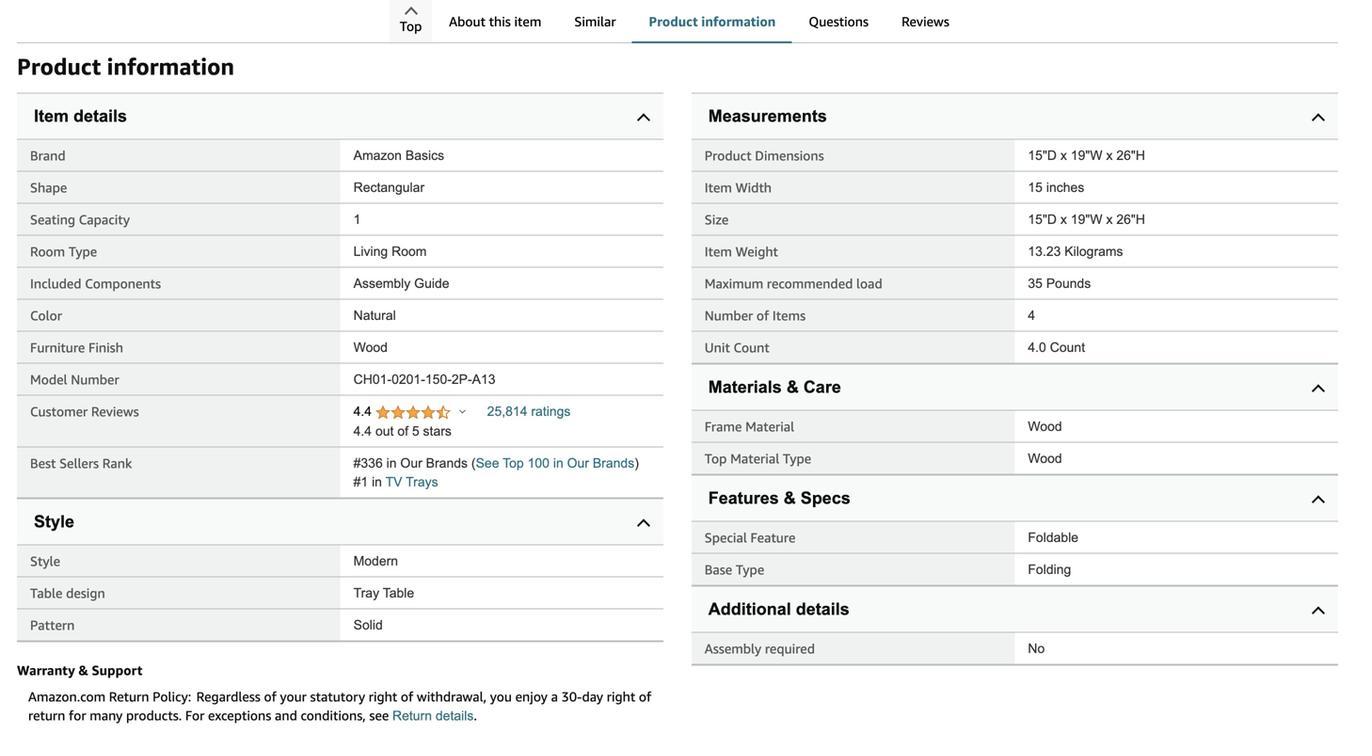 Task type: describe. For each thing, give the bounding box(es) containing it.
0 horizontal spatial number
[[71, 372, 119, 388]]

materials & care button
[[692, 365, 1339, 410]]

ch01-
[[354, 373, 392, 387]]

of left your
[[264, 689, 277, 705]]

statutory
[[310, 689, 365, 705]]

rank
[[102, 456, 132, 471]]

maximum recommended load
[[705, 276, 883, 292]]

25,814 ratings
[[487, 405, 571, 419]]

:
[[188, 689, 191, 705]]

2 right from the left
[[607, 689, 636, 705]]

best sellers rank
[[30, 456, 132, 471]]

finish
[[88, 340, 123, 356]]

1 vertical spatial product
[[17, 53, 101, 80]]

tv
[[386, 475, 403, 490]]

maximum
[[705, 276, 764, 292]]

item details
[[34, 107, 127, 126]]

assembly for assembly required
[[705, 641, 762, 657]]

2 horizontal spatial product
[[705, 148, 752, 163]]

see top 100 in our brands link
[[476, 456, 635, 471]]

25,814 ratings link
[[487, 405, 571, 419]]

4.0 count
[[1029, 340, 1086, 355]]

for
[[185, 708, 205, 724]]

modern
[[354, 554, 398, 569]]

section collapse image for item details
[[638, 114, 651, 127]]

recommended
[[767, 276, 853, 292]]

2 horizontal spatial type
[[783, 451, 812, 467]]

similar
[[575, 14, 616, 29]]

pounds
[[1047, 276, 1092, 291]]

1 vertical spatial style
[[30, 554, 60, 569]]

section collapse image for measurements
[[1312, 114, 1326, 127]]

2p-
[[452, 373, 472, 387]]

about
[[449, 14, 486, 29]]

additional
[[709, 600, 792, 619]]

amazon
[[354, 148, 402, 163]]

features
[[709, 489, 779, 508]]

assembly guide
[[354, 276, 450, 291]]

0 horizontal spatial product information
[[17, 53, 235, 80]]

19"w for size
[[1071, 212, 1103, 227]]

15 inches
[[1029, 180, 1085, 195]]

15
[[1029, 180, 1043, 195]]

included
[[30, 276, 81, 292]]

kilograms
[[1065, 244, 1124, 259]]

popover image
[[460, 409, 466, 414]]

1 vertical spatial reviews
[[91, 404, 139, 420]]

material for frame
[[746, 419, 795, 435]]

2 room from the left
[[392, 244, 427, 259]]

unit count
[[705, 340, 770, 356]]

1 our from the left
[[401, 456, 423, 471]]

tray
[[354, 586, 380, 601]]

you
[[490, 689, 512, 705]]

count for 4.0 count
[[1051, 340, 1086, 355]]

0201-
[[392, 373, 425, 387]]

natural
[[354, 308, 396, 323]]

count for unit count
[[734, 340, 770, 356]]

type for room type
[[69, 244, 97, 260]]

section collapse image for features & specs
[[1312, 496, 1326, 509]]

warranty & support
[[17, 663, 142, 679]]

style inside dropdown button
[[34, 512, 74, 532]]

details for additional details
[[796, 600, 850, 619]]

guide
[[414, 276, 450, 291]]

1 room from the left
[[30, 244, 65, 260]]

1 right from the left
[[369, 689, 398, 705]]

policy
[[153, 689, 188, 705]]

additional details button
[[692, 587, 1339, 632]]

width
[[736, 180, 772, 195]]

customer
[[30, 404, 88, 420]]

item weight
[[705, 244, 779, 260]]

top material type
[[705, 451, 812, 467]]

15"d x 19"w x 26"h for product dimensions
[[1029, 148, 1146, 163]]

conditions,
[[301, 708, 366, 724]]

wood for top material type
[[1029, 452, 1063, 466]]

design
[[66, 586, 105, 601]]

basics
[[406, 148, 445, 163]]

19"w for product dimensions
[[1071, 148, 1103, 163]]

35 pounds
[[1029, 276, 1092, 291]]

amazon.com return policy :
[[28, 689, 191, 705]]

(
[[472, 456, 476, 471]]

26"h for size
[[1117, 212, 1146, 227]]

tv trays link
[[386, 475, 438, 490]]

questions
[[809, 14, 869, 29]]

& for features
[[784, 489, 796, 508]]

furniture
[[30, 340, 85, 356]]

1 brands from the left
[[426, 456, 468, 471]]

2 table from the left
[[383, 586, 414, 601]]

30-
[[562, 689, 582, 705]]

special feature
[[705, 530, 796, 546]]

frame material
[[705, 419, 795, 435]]

this
[[489, 14, 511, 29]]

many
[[90, 708, 123, 724]]

material for top
[[731, 451, 780, 467]]

section collapse image for style
[[638, 519, 651, 533]]

and
[[275, 708, 297, 724]]

0 horizontal spatial return
[[109, 689, 149, 705]]

25,814
[[487, 405, 528, 419]]

15"d for size
[[1029, 212, 1057, 227]]

model number
[[30, 372, 119, 388]]

item for item width
[[705, 180, 732, 195]]

1 table from the left
[[30, 586, 63, 601]]

4
[[1029, 308, 1036, 323]]

features & specs button
[[692, 476, 1339, 521]]

regardless
[[196, 689, 261, 705]]

of up return details link
[[401, 689, 414, 705]]

about this item
[[449, 14, 542, 29]]

1 horizontal spatial number
[[705, 308, 753, 324]]

& for materials
[[787, 378, 799, 397]]

& for warranty
[[79, 663, 88, 679]]

35
[[1029, 276, 1043, 291]]

of left items
[[757, 308, 770, 324]]

your
[[280, 689, 307, 705]]

item for item details
[[34, 107, 69, 126]]

top for top material type
[[705, 451, 727, 467]]

solid
[[354, 618, 383, 633]]

#336
[[354, 456, 383, 471]]



Task type: vqa. For each thing, say whether or not it's contained in the screenshot.


Task type: locate. For each thing, give the bounding box(es) containing it.
0 horizontal spatial section collapse image
[[638, 519, 651, 533]]

for
[[69, 708, 86, 724]]

right
[[369, 689, 398, 705], [607, 689, 636, 705]]

0 horizontal spatial information
[[107, 53, 235, 80]]

1 vertical spatial product information
[[17, 53, 235, 80]]

materials
[[709, 378, 782, 397]]

0 vertical spatial assembly
[[354, 276, 411, 291]]

0 horizontal spatial in
[[372, 475, 382, 490]]

1 vertical spatial details
[[796, 600, 850, 619]]

1 vertical spatial type
[[783, 451, 812, 467]]

products.
[[126, 708, 182, 724]]

assembly
[[354, 276, 411, 291], [705, 641, 762, 657]]

2 vertical spatial &
[[79, 663, 88, 679]]

pattern
[[30, 618, 75, 633]]

product
[[649, 14, 698, 29], [17, 53, 101, 80], [705, 148, 752, 163]]

special
[[705, 530, 747, 546]]

1
[[354, 212, 361, 227]]

1 vertical spatial &
[[784, 489, 796, 508]]

0 vertical spatial 15"d x 19"w x 26"h
[[1029, 148, 1146, 163]]

product up the item details
[[17, 53, 101, 80]]

included components
[[30, 276, 161, 292]]

table
[[30, 586, 63, 601], [383, 586, 414, 601]]

2 count from the left
[[1051, 340, 1086, 355]]

&
[[787, 378, 799, 397], [784, 489, 796, 508], [79, 663, 88, 679]]

4.4 for 4.4
[[354, 405, 376, 419]]

foldable
[[1029, 531, 1079, 545]]

1 4.4 from the top
[[354, 405, 376, 419]]

0 horizontal spatial our
[[401, 456, 423, 471]]

additional details
[[709, 600, 850, 619]]

in up tv
[[387, 456, 397, 471]]

1 15"d from the top
[[1029, 148, 1057, 163]]

withdrawal,
[[417, 689, 487, 705]]

4.4 inside 4.4 button
[[354, 405, 376, 419]]

type right base
[[736, 562, 765, 578]]

exceptions
[[208, 708, 271, 724]]

customer reviews
[[30, 404, 139, 420]]

measurements button
[[692, 94, 1339, 139]]

out
[[376, 424, 394, 439]]

item
[[515, 14, 542, 29]]

15"d x 19"w x 26"h
[[1029, 148, 1146, 163], [1029, 212, 1146, 227]]

26"h for product dimensions
[[1117, 148, 1146, 163]]

section collapse image inside measurements dropdown button
[[1312, 114, 1326, 127]]

1 horizontal spatial right
[[607, 689, 636, 705]]

.
[[474, 708, 477, 724]]

load
[[857, 276, 883, 292]]

section collapse image for additional details
[[1312, 607, 1326, 620]]

2 horizontal spatial details
[[796, 600, 850, 619]]

specs
[[801, 489, 851, 508]]

details for item details
[[73, 107, 127, 126]]

2 15"d from the top
[[1029, 212, 1057, 227]]

wood
[[354, 340, 388, 355], [1029, 420, 1063, 434], [1029, 452, 1063, 466]]

color
[[30, 308, 62, 324]]

material down frame material
[[731, 451, 780, 467]]

table up pattern in the bottom left of the page
[[30, 586, 63, 601]]

type down seating capacity
[[69, 244, 97, 260]]

count right 4.0
[[1051, 340, 1086, 355]]

no
[[1029, 642, 1045, 656]]

frame
[[705, 419, 742, 435]]

enjoy
[[516, 689, 548, 705]]

brands left (
[[426, 456, 468, 471]]

1 horizontal spatial count
[[1051, 340, 1086, 355]]

brands right the 100 at the bottom left of page
[[593, 456, 635, 471]]

return
[[109, 689, 149, 705], [393, 709, 432, 724]]

0 vertical spatial number
[[705, 308, 753, 324]]

see
[[370, 708, 389, 724]]

0 horizontal spatial reviews
[[91, 404, 139, 420]]

15"d x 19"w x 26"h up kilograms
[[1029, 212, 1146, 227]]

0 horizontal spatial product
[[17, 53, 101, 80]]

assembly required
[[705, 641, 815, 657]]

top left about
[[400, 18, 422, 34]]

base
[[705, 562, 733, 578]]

weight
[[736, 244, 779, 260]]

1 vertical spatial wood
[[1029, 420, 1063, 434]]

1 horizontal spatial in
[[387, 456, 397, 471]]

item down size
[[705, 244, 732, 260]]

measurements
[[709, 107, 827, 126]]

)
[[635, 456, 639, 471]]

room down seating
[[30, 244, 65, 260]]

15"d for product dimensions
[[1029, 148, 1057, 163]]

wood down materials & care dropdown button
[[1029, 420, 1063, 434]]

1 vertical spatial return
[[393, 709, 432, 724]]

4.0
[[1029, 340, 1047, 355]]

15"d
[[1029, 148, 1057, 163], [1029, 212, 1057, 227]]

& up amazon.com
[[79, 663, 88, 679]]

count down number of items
[[734, 340, 770, 356]]

1 horizontal spatial product
[[649, 14, 698, 29]]

return
[[28, 708, 65, 724]]

2 vertical spatial details
[[436, 709, 474, 724]]

1 horizontal spatial assembly
[[705, 641, 762, 657]]

seating capacity
[[30, 212, 130, 228]]

2 vertical spatial product
[[705, 148, 752, 163]]

1 horizontal spatial brands
[[593, 456, 635, 471]]

0 vertical spatial &
[[787, 378, 799, 397]]

1 vertical spatial 15"d
[[1029, 212, 1057, 227]]

room up assembly guide
[[392, 244, 427, 259]]

right right day
[[607, 689, 636, 705]]

0 vertical spatial style
[[34, 512, 74, 532]]

2 horizontal spatial top
[[705, 451, 727, 467]]

19"w up inches
[[1071, 148, 1103, 163]]

material up top material type
[[746, 419, 795, 435]]

1 count from the left
[[734, 340, 770, 356]]

section collapse image for materials & care
[[1312, 385, 1326, 398]]

1 horizontal spatial table
[[383, 586, 414, 601]]

1 horizontal spatial our
[[567, 456, 589, 471]]

4.4 up out
[[354, 405, 376, 419]]

0 vertical spatial 26"h
[[1117, 148, 1146, 163]]

item inside dropdown button
[[34, 107, 69, 126]]

section collapse image
[[1312, 385, 1326, 398], [638, 519, 651, 533]]

section collapse image inside materials & care dropdown button
[[1312, 385, 1326, 398]]

components
[[85, 276, 161, 292]]

living
[[354, 244, 388, 259]]

see
[[476, 456, 499, 471]]

0 vertical spatial return
[[109, 689, 149, 705]]

shape
[[30, 180, 67, 195]]

assembly up natural
[[354, 276, 411, 291]]

regardless of your statutory right of withdrawal, you enjoy a 30-day right of return for many products. for exceptions and conditions, see
[[28, 689, 652, 724]]

4.4 for 4.4 out of 5 stars
[[354, 424, 372, 439]]

amazon.com
[[28, 689, 106, 705]]

0 vertical spatial product
[[649, 14, 698, 29]]

return details .
[[393, 708, 477, 724]]

0 vertical spatial material
[[746, 419, 795, 435]]

our right the 100 at the bottom left of page
[[567, 456, 589, 471]]

item up size
[[705, 180, 732, 195]]

wood up features & specs dropdown button on the bottom right of the page
[[1029, 452, 1063, 466]]

1 horizontal spatial information
[[702, 14, 776, 29]]

in right the 100 at the bottom left of page
[[553, 456, 564, 471]]

care
[[804, 378, 842, 397]]

required
[[765, 641, 815, 657]]

15"d x 19"w x 26"h for size
[[1029, 212, 1146, 227]]

0 vertical spatial section collapse image
[[1312, 385, 1326, 398]]

return details link
[[393, 709, 474, 724]]

0 horizontal spatial room
[[30, 244, 65, 260]]

wood up ch01-
[[354, 340, 388, 355]]

5
[[412, 424, 420, 439]]

0 vertical spatial 15"d
[[1029, 148, 1057, 163]]

15"d up the 13.23 at the top right
[[1029, 212, 1057, 227]]

1 horizontal spatial product information
[[649, 14, 776, 29]]

1 horizontal spatial type
[[736, 562, 765, 578]]

section collapse image inside style dropdown button
[[638, 519, 651, 533]]

number down 'maximum'
[[705, 308, 753, 324]]

right up see
[[369, 689, 398, 705]]

0 horizontal spatial table
[[30, 586, 63, 601]]

of left 5
[[398, 424, 409, 439]]

best
[[30, 456, 56, 471]]

1 vertical spatial section collapse image
[[638, 519, 651, 533]]

1 vertical spatial information
[[107, 53, 235, 80]]

& left specs
[[784, 489, 796, 508]]

living room
[[354, 244, 427, 259]]

4.4
[[354, 405, 376, 419], [354, 424, 372, 439]]

item
[[34, 107, 69, 126], [705, 180, 732, 195], [705, 244, 732, 260]]

2 4.4 from the top
[[354, 424, 372, 439]]

1 vertical spatial 26"h
[[1117, 212, 1146, 227]]

2 26"h from the top
[[1117, 212, 1146, 227]]

material
[[746, 419, 795, 435], [731, 451, 780, 467]]

1 vertical spatial 15"d x 19"w x 26"h
[[1029, 212, 1146, 227]]

0 horizontal spatial top
[[400, 18, 422, 34]]

in
[[387, 456, 397, 471], [553, 456, 564, 471], [372, 475, 382, 490]]

wood for furniture finish
[[354, 340, 388, 355]]

product right similar
[[649, 14, 698, 29]]

1 vertical spatial material
[[731, 451, 780, 467]]

2 15"d x 19"w x 26"h from the top
[[1029, 212, 1146, 227]]

0 horizontal spatial right
[[369, 689, 398, 705]]

0 vertical spatial product information
[[649, 14, 776, 29]]

x
[[1061, 148, 1068, 163], [1107, 148, 1113, 163], [1061, 212, 1068, 227], [1107, 212, 1113, 227]]

top down frame
[[705, 451, 727, 467]]

2 vertical spatial item
[[705, 244, 732, 260]]

2 horizontal spatial in
[[553, 456, 564, 471]]

1 vertical spatial 19"w
[[1071, 212, 1103, 227]]

section collapse image inside item details dropdown button
[[638, 114, 651, 127]]

assembly down additional
[[705, 641, 762, 657]]

section collapse image inside additional details dropdown button
[[1312, 607, 1326, 620]]

table right the tray
[[383, 586, 414, 601]]

0 vertical spatial type
[[69, 244, 97, 260]]

0 horizontal spatial brands
[[426, 456, 468, 471]]

0 vertical spatial details
[[73, 107, 127, 126]]

2 19"w from the top
[[1071, 212, 1103, 227]]

1 19"w from the top
[[1071, 148, 1103, 163]]

0 vertical spatial information
[[702, 14, 776, 29]]

section collapse image inside features & specs dropdown button
[[1312, 496, 1326, 509]]

1 horizontal spatial section collapse image
[[1312, 385, 1326, 398]]

top for top
[[400, 18, 422, 34]]

item up brand
[[34, 107, 69, 126]]

1 vertical spatial number
[[71, 372, 119, 388]]

type for base type
[[736, 562, 765, 578]]

0 horizontal spatial assembly
[[354, 276, 411, 291]]

4.4 left out
[[354, 424, 372, 439]]

0 horizontal spatial count
[[734, 340, 770, 356]]

a13
[[472, 373, 496, 387]]

reviews right questions
[[902, 14, 950, 29]]

feature
[[751, 530, 796, 546]]

& left care
[[787, 378, 799, 397]]

#336 in our brands ( see top 100 in our brands ) #1 in tv trays
[[354, 456, 639, 490]]

features & specs
[[709, 489, 851, 508]]

1 vertical spatial 4.4
[[354, 424, 372, 439]]

style down best
[[34, 512, 74, 532]]

1 horizontal spatial details
[[436, 709, 474, 724]]

in right #1 in the left of the page
[[372, 475, 382, 490]]

details for return details .
[[436, 709, 474, 724]]

15"d x 19"w x 26"h up inches
[[1029, 148, 1146, 163]]

4.4 button
[[354, 405, 466, 422]]

1 horizontal spatial top
[[503, 456, 524, 471]]

13.23 kilograms
[[1029, 244, 1124, 259]]

return right see
[[393, 709, 432, 724]]

1 vertical spatial item
[[705, 180, 732, 195]]

unit
[[705, 340, 731, 356]]

0 horizontal spatial type
[[69, 244, 97, 260]]

ch01-0201-150-2p-a13
[[354, 373, 496, 387]]

product dimensions
[[705, 148, 825, 163]]

return down support
[[109, 689, 149, 705]]

style up table design
[[30, 554, 60, 569]]

section collapse image
[[638, 114, 651, 127], [1312, 114, 1326, 127], [1312, 496, 1326, 509], [1312, 607, 1326, 620]]

of
[[757, 308, 770, 324], [398, 424, 409, 439], [264, 689, 277, 705], [401, 689, 414, 705], [639, 689, 652, 705]]

type
[[69, 244, 97, 260], [783, 451, 812, 467], [736, 562, 765, 578]]

0 vertical spatial reviews
[[902, 14, 950, 29]]

2 vertical spatial type
[[736, 562, 765, 578]]

top left the 100 at the bottom left of page
[[503, 456, 524, 471]]

0 vertical spatial 19"w
[[1071, 148, 1103, 163]]

our up the tv trays link
[[401, 456, 423, 471]]

top inside #336 in our brands ( see top 100 in our brands ) #1 in tv trays
[[503, 456, 524, 471]]

of right day
[[639, 689, 652, 705]]

item for item weight
[[705, 244, 732, 260]]

1 26"h from the top
[[1117, 148, 1146, 163]]

type up features & specs
[[783, 451, 812, 467]]

0 vertical spatial 4.4
[[354, 405, 376, 419]]

room
[[30, 244, 65, 260], [392, 244, 427, 259]]

0 vertical spatial wood
[[354, 340, 388, 355]]

19"w up kilograms
[[1071, 212, 1103, 227]]

details inside return details .
[[436, 709, 474, 724]]

0 vertical spatial item
[[34, 107, 69, 126]]

warranty
[[17, 663, 75, 679]]

2 brands from the left
[[593, 456, 635, 471]]

reviews down model number
[[91, 404, 139, 420]]

assembly for assembly guide
[[354, 276, 411, 291]]

day
[[582, 689, 604, 705]]

1 vertical spatial assembly
[[705, 641, 762, 657]]

2 vertical spatial wood
[[1029, 452, 1063, 466]]

1 horizontal spatial return
[[393, 709, 432, 724]]

table design
[[30, 586, 105, 601]]

0 horizontal spatial details
[[73, 107, 127, 126]]

a
[[551, 689, 558, 705]]

15"d up 15
[[1029, 148, 1057, 163]]

number up the customer reviews
[[71, 372, 119, 388]]

1 horizontal spatial reviews
[[902, 14, 950, 29]]

size
[[705, 212, 729, 228]]

return inside return details .
[[393, 709, 432, 724]]

1 15"d x 19"w x 26"h from the top
[[1029, 148, 1146, 163]]

item width
[[705, 180, 772, 195]]

wood for frame material
[[1029, 420, 1063, 434]]

ratings
[[531, 405, 571, 419]]

style button
[[17, 500, 664, 545]]

product up 'item width'
[[705, 148, 752, 163]]

1 horizontal spatial room
[[392, 244, 427, 259]]

room type
[[30, 244, 97, 260]]

our
[[401, 456, 423, 471], [567, 456, 589, 471]]

2 our from the left
[[567, 456, 589, 471]]

brand
[[30, 148, 66, 163]]



